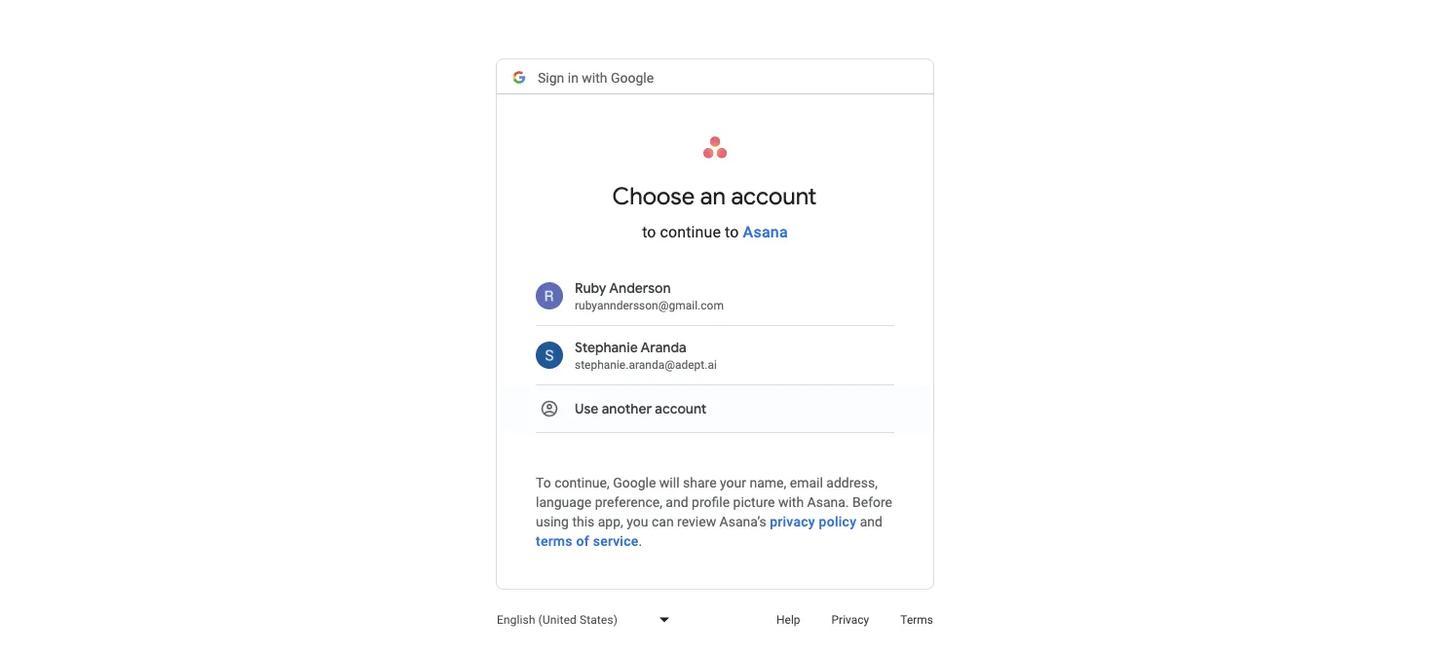 Task type: describe. For each thing, give the bounding box(es) containing it.
with inside to continue, google will share your name, email address, language preference, and profile picture with asana. before using this app, you can review asana's
[[778, 494, 804, 511]]

sign
[[538, 70, 564, 86]]

rubyanndersson@gmail.com
[[575, 299, 724, 313]]

name,
[[750, 475, 786, 491]]

terms
[[536, 533, 573, 549]]

privacy policy link
[[767, 512, 860, 532]]

email
[[790, 475, 823, 491]]

account for use another account
[[655, 400, 707, 418]]

in
[[568, 70, 579, 86]]

can
[[652, 514, 674, 530]]

google inside to continue, google will share your name, email address, language preference, and profile picture with asana. before using this app, you can review asana's
[[613, 475, 656, 491]]

.
[[639, 533, 642, 549]]

preference,
[[595, 494, 662, 511]]

use another account link
[[497, 386, 933, 433]]

picture
[[733, 494, 775, 511]]

stephanie aranda stephanie.aranda@adept.ai
[[575, 339, 717, 372]]

choose
[[612, 182, 695, 211]]

language
[[536, 494, 592, 511]]

another
[[602, 400, 652, 418]]

0 vertical spatial google
[[611, 70, 654, 86]]

service
[[593, 533, 639, 549]]

0 horizontal spatial with
[[582, 70, 607, 86]]

1 to from the left
[[642, 223, 656, 241]]

anderson
[[609, 280, 671, 297]]

stephanie
[[575, 339, 638, 357]]

choose an account
[[612, 182, 817, 211]]

to
[[536, 475, 551, 491]]

privacy policy and terms of service .
[[536, 514, 883, 549]]

share
[[683, 475, 717, 491]]

of
[[576, 533, 589, 549]]

review
[[677, 514, 716, 530]]

asana button
[[740, 223, 791, 241]]

privacy
[[770, 514, 815, 530]]

help
[[776, 614, 800, 627]]

using
[[536, 514, 569, 530]]

sign in with google
[[538, 70, 654, 86]]

continue,
[[554, 475, 610, 491]]



Task type: vqa. For each thing, say whether or not it's contained in the screenshot.
HubSpot's on the right of page
no



Task type: locate. For each thing, give the bounding box(es) containing it.
policy
[[819, 514, 857, 530]]

terms link
[[885, 597, 949, 644]]

and down before on the bottom of page
[[860, 514, 883, 530]]

an
[[700, 182, 726, 211]]

this
[[572, 514, 595, 530]]

None field
[[481, 597, 676, 644]]

use another account
[[575, 400, 707, 418]]

0 horizontal spatial and
[[666, 494, 688, 511]]

progress bar
[[257, 59, 933, 67]]

0 horizontal spatial account
[[655, 400, 707, 418]]

address,
[[826, 475, 878, 491]]

and inside privacy policy and terms of service .
[[860, 514, 883, 530]]

terms
[[901, 614, 933, 627]]

privacy
[[832, 614, 869, 627]]

profile
[[692, 494, 730, 511]]

to down choose
[[642, 223, 656, 241]]

with up privacy
[[778, 494, 804, 511]]

aranda
[[641, 339, 687, 357]]

terms of service link
[[533, 532, 642, 551]]

to
[[642, 223, 656, 241], [725, 223, 739, 241]]

use
[[575, 400, 599, 418]]

asana.
[[807, 494, 849, 511]]

google right in
[[611, 70, 654, 86]]

continue
[[660, 223, 721, 241]]

asana's
[[720, 514, 766, 530]]

1 vertical spatial google
[[613, 475, 656, 491]]

and down will
[[666, 494, 688, 511]]

your
[[720, 475, 746, 491]]

0 vertical spatial account
[[731, 182, 817, 211]]

with right in
[[582, 70, 607, 86]]

stephanie.aranda@adept.ai
[[575, 359, 717, 372]]

1 vertical spatial account
[[655, 400, 707, 418]]

account right another
[[655, 400, 707, 418]]

ruby
[[575, 280, 607, 297]]

and
[[666, 494, 688, 511], [860, 514, 883, 530]]

1 vertical spatial and
[[860, 514, 883, 530]]

to continue to asana
[[642, 223, 788, 241]]

to continue, google will share your name, email address, language preference, and profile picture with asana. before using this app, you can review asana's
[[536, 475, 892, 530]]

account up asana
[[731, 182, 817, 211]]

asana
[[743, 223, 788, 241]]

privacy link
[[816, 597, 885, 644]]

google
[[611, 70, 654, 86], [613, 475, 656, 491]]

1 horizontal spatial account
[[731, 182, 817, 211]]

and inside to continue, google will share your name, email address, language preference, and profile picture with asana. before using this app, you can review asana's
[[666, 494, 688, 511]]

you
[[627, 514, 648, 530]]

1 horizontal spatial with
[[778, 494, 804, 511]]

app,
[[598, 514, 623, 530]]

account
[[731, 182, 817, 211], [655, 400, 707, 418]]

help link
[[761, 597, 816, 644]]

0 horizontal spatial to
[[642, 223, 656, 241]]

1 vertical spatial with
[[778, 494, 804, 511]]

to left asana button on the top right
[[725, 223, 739, 241]]

before
[[853, 494, 892, 511]]

with
[[582, 70, 607, 86], [778, 494, 804, 511]]

2 to from the left
[[725, 223, 739, 241]]

ruby anderson rubyanndersson@gmail.com
[[575, 280, 724, 313]]

account for choose an account
[[731, 182, 817, 211]]

google up the preference,
[[613, 475, 656, 491]]

1 horizontal spatial and
[[860, 514, 883, 530]]

1 horizontal spatial to
[[725, 223, 739, 241]]

0 vertical spatial and
[[666, 494, 688, 511]]

will
[[659, 475, 680, 491]]

0 vertical spatial with
[[582, 70, 607, 86]]



